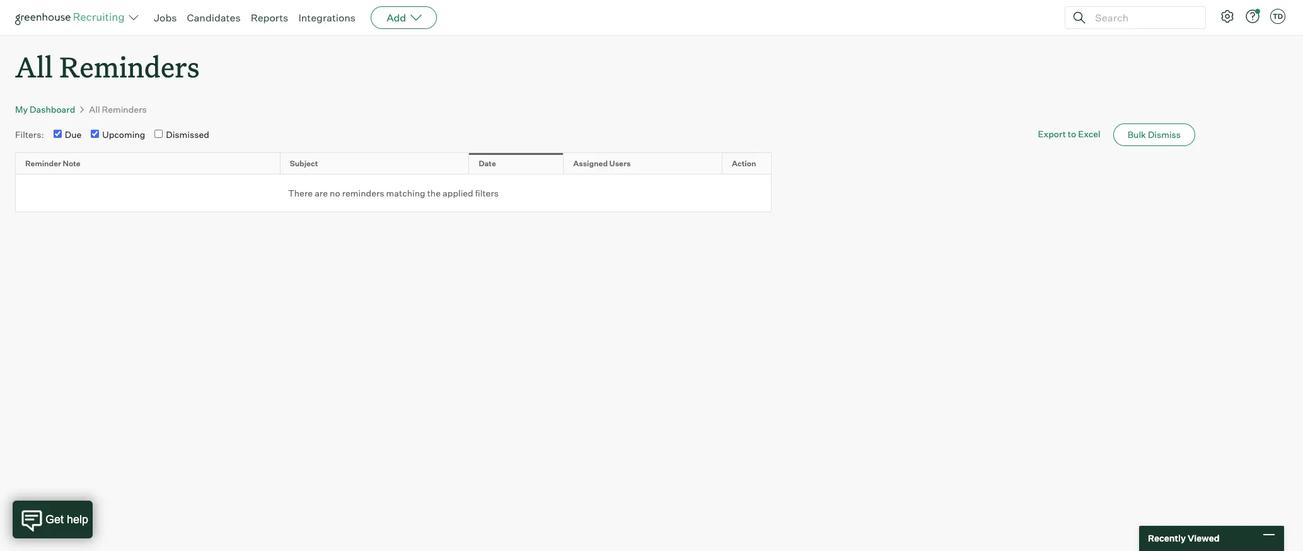 Task type: describe. For each thing, give the bounding box(es) containing it.
upcoming
[[102, 129, 145, 140]]

to
[[1068, 129, 1076, 140]]

recently viewed
[[1148, 534, 1220, 544]]

viewed
[[1188, 534, 1220, 544]]

all reminders link
[[89, 104, 147, 115]]

0 horizontal spatial all
[[15, 48, 53, 85]]

reminder
[[25, 159, 61, 168]]

1 vertical spatial reminders
[[102, 104, 147, 115]]

add
[[387, 11, 406, 24]]

Dismissed checkbox
[[155, 130, 163, 138]]

td button
[[1271, 9, 1286, 24]]

bulk
[[1128, 129, 1146, 140]]

dashboard
[[30, 104, 75, 115]]

reminder note
[[25, 159, 81, 168]]

no
[[330, 188, 340, 198]]

applied
[[443, 188, 473, 198]]

0 vertical spatial reminders
[[59, 48, 200, 85]]

1 vertical spatial all
[[89, 104, 100, 115]]

are
[[315, 188, 328, 198]]

dismissed
[[166, 129, 209, 140]]

dismiss
[[1148, 129, 1181, 140]]

td
[[1273, 12, 1283, 21]]

bulk dismiss
[[1128, 129, 1181, 140]]

assigned
[[573, 159, 608, 168]]

there are no reminders matching the applied filters
[[288, 188, 499, 198]]

assigned users
[[573, 159, 631, 168]]

the
[[427, 188, 441, 198]]

integrations
[[298, 11, 356, 24]]

export
[[1038, 129, 1066, 140]]

date
[[479, 159, 496, 168]]

there
[[288, 188, 313, 198]]



Task type: vqa. For each thing, say whether or not it's contained in the screenshot.
Recently
yes



Task type: locate. For each thing, give the bounding box(es) containing it.
subject
[[290, 159, 318, 168]]

reminders
[[342, 188, 384, 198]]

reminders
[[59, 48, 200, 85], [102, 104, 147, 115]]

add button
[[371, 6, 437, 29]]

configure image
[[1220, 9, 1235, 24]]

users
[[609, 159, 631, 168]]

0 vertical spatial all reminders
[[15, 48, 200, 85]]

excel
[[1078, 129, 1101, 140]]

recently
[[1148, 534, 1186, 544]]

all up 'upcoming' option
[[89, 104, 100, 115]]

jobs
[[154, 11, 177, 24]]

due
[[65, 129, 82, 140]]

0 vertical spatial all
[[15, 48, 53, 85]]

Search text field
[[1092, 9, 1194, 27]]

filters
[[475, 188, 499, 198]]

all reminders up all reminders link
[[15, 48, 200, 85]]

my
[[15, 104, 28, 115]]

all reminders up upcoming
[[89, 104, 147, 115]]

my dashboard link
[[15, 104, 75, 115]]

matching
[[386, 188, 425, 198]]

export to excel link
[[1026, 123, 1113, 146]]

all
[[15, 48, 53, 85], [89, 104, 100, 115]]

integrations link
[[298, 11, 356, 24]]

note
[[63, 159, 81, 168]]

candidates link
[[187, 11, 241, 24]]

reports link
[[251, 11, 288, 24]]

Upcoming checkbox
[[91, 130, 99, 138]]

export to excel
[[1038, 129, 1101, 140]]

jobs link
[[154, 11, 177, 24]]

filters:
[[15, 129, 44, 140]]

bulk dismiss button
[[1113, 123, 1196, 146]]

td button
[[1268, 6, 1288, 26]]

greenhouse recruiting image
[[15, 10, 129, 25]]

my dashboard
[[15, 104, 75, 115]]

Due checkbox
[[53, 130, 62, 138]]

1 vertical spatial all reminders
[[89, 104, 147, 115]]

reminders up all reminders link
[[59, 48, 200, 85]]

candidates
[[187, 11, 241, 24]]

reminders up upcoming
[[102, 104, 147, 115]]

reports
[[251, 11, 288, 24]]

all reminders
[[15, 48, 200, 85], [89, 104, 147, 115]]

all up 'my dashboard' at the left top of page
[[15, 48, 53, 85]]

1 horizontal spatial all
[[89, 104, 100, 115]]

action
[[732, 159, 756, 168]]



